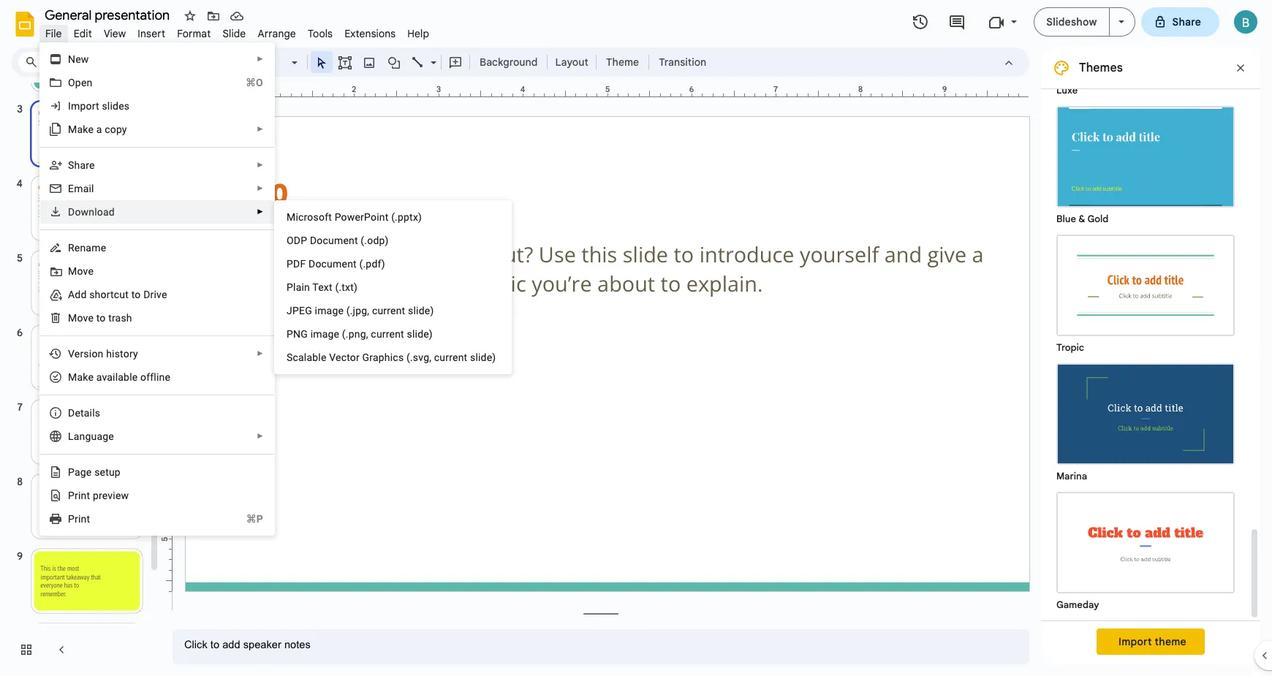Task type: vqa. For each thing, say whether or not it's contained in the screenshot.


Task type: locate. For each thing, give the bounding box(es) containing it.
e for k
[[88, 372, 94, 383]]

1 vertical spatial o
[[287, 235, 294, 247]]

► for s hare
[[257, 161, 264, 169]]

document for (.odp)
[[310, 235, 358, 247]]

version h istory
[[68, 348, 138, 360]]

luxe
[[1057, 84, 1078, 97]]

0 horizontal spatial s
[[68, 159, 74, 171]]

(.svg,
[[407, 352, 432, 364]]

1 vertical spatial s
[[287, 352, 293, 364]]

)
[[418, 211, 422, 223]]

import for import slides
[[68, 100, 99, 112]]

blue
[[1057, 213, 1077, 225]]

share
[[1173, 15, 1202, 29]]

current up s calable vector graphics (.svg, current slide)
[[371, 328, 404, 340]]

0 vertical spatial import
[[68, 100, 99, 112]]

ma k e available offline
[[68, 372, 171, 383]]

document down o dp document (.odp)
[[309, 258, 357, 270]]

share s element
[[68, 159, 99, 171]]

slides
[[102, 100, 130, 112]]

7 ► from the top
[[257, 432, 264, 440]]

slide menu item
[[217, 25, 252, 42]]

n
[[68, 53, 75, 65], [293, 328, 301, 340]]

image right g
[[311, 328, 340, 340]]

page setup g element
[[68, 467, 125, 478]]

0 vertical spatial document
[[310, 235, 358, 247]]

make a c opy
[[68, 124, 127, 135]]

d
[[68, 206, 75, 218]]

r
[[68, 242, 74, 254]]

p n g image (.png, current slide)
[[287, 328, 433, 340]]

format menu item
[[171, 25, 217, 42]]

move to trash t element
[[68, 312, 137, 324]]

p df document (.pdf)
[[287, 258, 385, 270]]

plain
[[287, 282, 310, 293]]

x
[[413, 211, 418, 223]]

import for import theme
[[1119, 636, 1153, 649]]

menu containing microsoft powerpoint (.ppt
[[274, 200, 512, 375]]

⌘o element
[[228, 75, 263, 90]]

0 vertical spatial e
[[88, 372, 94, 383]]

p down 'print'
[[68, 513, 75, 525]]

themes application
[[0, 0, 1273, 677]]

ext
[[318, 282, 333, 293]]

1 horizontal spatial o
[[287, 235, 294, 247]]

p left g
[[287, 328, 293, 340]]

marina
[[1057, 470, 1088, 483]]

o for pen
[[68, 77, 75, 89]]

6 ► from the top
[[257, 350, 264, 358]]

o up df
[[287, 235, 294, 247]]

n up o pen
[[68, 53, 75, 65]]

0 vertical spatial current
[[372, 305, 406, 317]]

s up 'e' on the left
[[68, 159, 74, 171]]

o for dp
[[287, 235, 294, 247]]

s down the j
[[287, 352, 293, 364]]

download d element
[[68, 206, 119, 218]]

language l element
[[68, 431, 118, 443]]

1 ► from the top
[[257, 55, 264, 63]]

new n element
[[68, 53, 93, 65]]

s
[[68, 159, 74, 171], [287, 352, 293, 364]]

theme
[[1155, 636, 1187, 649]]

Star checkbox
[[180, 6, 200, 26]]

menu
[[39, 42, 275, 536], [274, 200, 512, 375]]

0 horizontal spatial n
[[68, 53, 75, 65]]

p rint
[[68, 513, 90, 525]]

0 vertical spatial o
[[68, 77, 75, 89]]

s hare
[[68, 159, 95, 171]]

o dp document (.odp)
[[287, 235, 389, 247]]

1 vertical spatial document
[[309, 258, 357, 270]]

menu bar
[[39, 19, 435, 43]]

drive
[[143, 289, 167, 301]]

details
[[68, 407, 100, 419]]

plain text (.txt) t element
[[287, 282, 362, 293]]

microsoft powerpoint (.pptx) x element
[[287, 211, 427, 223]]

import left theme
[[1119, 636, 1153, 649]]

Gameday radio
[[1050, 485, 1243, 614]]

help menu item
[[402, 25, 435, 42]]

trash
[[108, 312, 132, 324]]

Blue & Gold radio
[[1050, 99, 1243, 227]]

1 vertical spatial p
[[287, 328, 293, 340]]

n ew
[[68, 53, 89, 65]]

►
[[257, 55, 264, 63], [257, 125, 264, 133], [257, 161, 264, 169], [257, 184, 264, 192], [257, 208, 264, 216], [257, 350, 264, 358], [257, 432, 264, 440]]

1 horizontal spatial s
[[287, 352, 293, 364]]

option group
[[1042, 0, 1249, 621]]

1 vertical spatial n
[[293, 328, 301, 340]]

► for e mail
[[257, 184, 264, 192]]

e
[[88, 372, 94, 383], [86, 467, 92, 478]]

0 horizontal spatial o
[[68, 77, 75, 89]]

Zoom text field
[[249, 52, 290, 72]]

o down n ew
[[68, 77, 75, 89]]

g
[[80, 467, 86, 478]]

5 ► from the top
[[257, 208, 264, 216]]

e right ma
[[88, 372, 94, 383]]

Rename text field
[[39, 6, 178, 23]]

n down peg
[[293, 328, 301, 340]]

microsoft powerpoint (.ppt x )
[[287, 211, 422, 223]]

background button
[[473, 51, 545, 73]]

vector
[[329, 352, 360, 364]]

import inside button
[[1119, 636, 1153, 649]]

4 ► from the top
[[257, 184, 264, 192]]

document up p df document (.pdf)
[[310, 235, 358, 247]]

plain t ext (.txt)
[[287, 282, 358, 293]]

image down "ext"
[[315, 305, 344, 317]]

microsoft
[[287, 211, 332, 223]]

2 vertical spatial slide)
[[470, 352, 496, 364]]

menu bar containing file
[[39, 19, 435, 43]]

current right (.svg,
[[434, 352, 468, 364]]

themes section
[[1042, 0, 1261, 665]]

main toolbar
[[91, 51, 714, 73]]

mail
[[74, 183, 94, 195]]

version
[[68, 348, 104, 360]]

details b element
[[68, 407, 105, 419]]

tools menu item
[[302, 25, 339, 42]]

add shortcut to drive
[[68, 289, 167, 301]]

current for (.svg,
[[434, 352, 468, 364]]

j peg image (.jpg, current slide)
[[287, 305, 434, 317]]

document for (.pdf)
[[309, 258, 357, 270]]

2 ► from the top
[[257, 125, 264, 133]]

v
[[108, 490, 113, 502]]

0 vertical spatial n
[[68, 53, 75, 65]]

► for l anguage
[[257, 432, 264, 440]]

Zoom field
[[247, 52, 304, 73]]

tropic
[[1057, 342, 1085, 354]]

► for d ownload
[[257, 208, 264, 216]]

p for rint
[[68, 513, 75, 525]]

shape image
[[386, 52, 403, 72]]

background
[[480, 56, 538, 69]]

presentation options image
[[1119, 20, 1125, 23]]

import theme button
[[1097, 629, 1205, 655]]

0 vertical spatial p
[[287, 258, 293, 270]]

help
[[408, 27, 429, 40]]

menu bar inside menu bar banner
[[39, 19, 435, 43]]

pa g e setup
[[68, 467, 121, 478]]

df
[[293, 258, 306, 270]]

arrange menu item
[[252, 25, 302, 42]]

edit menu item
[[68, 25, 98, 42]]

2 vertical spatial p
[[68, 513, 75, 525]]

ma
[[68, 372, 83, 383]]

(.ppt
[[391, 211, 413, 223]]

opy
[[110, 124, 127, 135]]

import
[[68, 100, 99, 112], [1119, 636, 1153, 649]]

offline
[[140, 372, 171, 383]]

3 ► from the top
[[257, 161, 264, 169]]

1 vertical spatial current
[[371, 328, 404, 340]]

view
[[104, 27, 126, 40]]

e right pa at left bottom
[[86, 467, 92, 478]]

0 vertical spatial s
[[68, 159, 74, 171]]

document
[[310, 235, 358, 247], [309, 258, 357, 270]]

import slides z element
[[68, 100, 134, 112]]

ename
[[74, 242, 106, 254]]

current right (.jpg,
[[372, 305, 406, 317]]

import inside menu
[[68, 100, 99, 112]]

pen
[[75, 77, 92, 89]]

import down "pen"
[[68, 100, 99, 112]]

print p element
[[68, 513, 95, 525]]

(.png,
[[342, 328, 368, 340]]

1 vertical spatial import
[[1119, 636, 1153, 649]]

s calable vector graphics (.svg, current slide)
[[287, 352, 496, 364]]

tools
[[308, 27, 333, 40]]

option group containing luxe
[[1042, 0, 1249, 621]]

extensions menu item
[[339, 25, 402, 42]]

1 vertical spatial slide)
[[407, 328, 433, 340]]

t
[[96, 312, 100, 324]]

image
[[315, 305, 344, 317], [311, 328, 340, 340]]

o
[[68, 77, 75, 89], [287, 235, 294, 247]]

jpeg image (.jpg, current slide) j element
[[287, 305, 438, 317]]

s for calable
[[287, 352, 293, 364]]

&
[[1079, 213, 1086, 225]]

0 horizontal spatial import
[[68, 100, 99, 112]]

Marina radio
[[1050, 356, 1243, 485]]

pa
[[68, 467, 80, 478]]

⌘p
[[246, 513, 263, 525]]

extensions
[[345, 27, 396, 40]]

layout
[[556, 56, 589, 69]]

format
[[177, 27, 211, 40]]

1 vertical spatial e
[[86, 467, 92, 478]]

Tropic radio
[[1050, 227, 1243, 356]]

1 horizontal spatial import
[[1119, 636, 1153, 649]]

2 vertical spatial current
[[434, 352, 468, 364]]

p up the plain
[[287, 258, 293, 270]]

navigation
[[0, 23, 161, 677]]



Task type: describe. For each thing, give the bounding box(es) containing it.
theme button
[[600, 51, 646, 73]]

view menu item
[[98, 25, 132, 42]]

scalable vector graphics (.svg, current slide) s element
[[287, 352, 501, 364]]

layout button
[[551, 51, 593, 73]]

iew
[[113, 490, 129, 502]]

themes
[[1080, 61, 1123, 75]]

edit
[[74, 27, 92, 40]]

l anguage
[[68, 431, 114, 443]]

m
[[68, 266, 77, 277]]

insert menu item
[[132, 25, 171, 42]]

powerpoint
[[335, 211, 389, 223]]

hare
[[74, 159, 95, 171]]

ew
[[75, 53, 89, 65]]

a
[[96, 124, 102, 135]]

(.pdf)
[[360, 258, 385, 270]]

gold
[[1088, 213, 1109, 225]]

0 vertical spatial slide)
[[408, 305, 434, 317]]

slide) for (.png,
[[407, 328, 433, 340]]

make available offline k element
[[68, 372, 175, 383]]

print pre v iew
[[68, 490, 129, 502]]

current for (.png,
[[371, 328, 404, 340]]

⌘p element
[[229, 512, 263, 527]]

⌘o
[[246, 77, 263, 89]]

slide) for (.svg,
[[470, 352, 496, 364]]

1 vertical spatial image
[[311, 328, 340, 340]]

arrange
[[258, 27, 296, 40]]

shortcut
[[89, 289, 129, 301]]

h
[[106, 348, 112, 360]]

open o element
[[68, 77, 97, 89]]

insert
[[138, 27, 165, 40]]

add
[[68, 289, 87, 301]]

calable
[[293, 352, 327, 364]]

o pen
[[68, 77, 92, 89]]

o
[[100, 312, 106, 324]]

make a copy c element
[[68, 124, 131, 135]]

e for g
[[86, 467, 92, 478]]

option group inside themes section
[[1042, 0, 1249, 621]]

c
[[105, 124, 110, 135]]

move
[[68, 312, 94, 324]]

available
[[96, 372, 138, 383]]

navigation inside themes application
[[0, 23, 161, 677]]

m ove
[[68, 266, 94, 277]]

g
[[301, 328, 308, 340]]

to
[[131, 289, 141, 301]]

► for istory
[[257, 350, 264, 358]]

slide
[[223, 27, 246, 40]]

p for df
[[287, 258, 293, 270]]

share button
[[1141, 7, 1220, 37]]

Luxe radio
[[1050, 0, 1243, 99]]

pre
[[93, 490, 108, 502]]

p for n
[[287, 328, 293, 340]]

anguage
[[74, 431, 114, 443]]

(.jpg,
[[347, 305, 370, 317]]

r ename
[[68, 242, 106, 254]]

s for hare
[[68, 159, 74, 171]]

make
[[68, 124, 94, 135]]

print preview v element
[[68, 490, 133, 502]]

print
[[68, 490, 90, 502]]

version history h element
[[68, 348, 142, 360]]

insert image image
[[361, 52, 378, 72]]

l
[[68, 431, 74, 443]]

t
[[313, 282, 318, 293]]

png image (.png, current slide) n element
[[287, 328, 437, 340]]

► for opy
[[257, 125, 264, 133]]

blue & gold
[[1057, 213, 1109, 225]]

istory
[[112, 348, 138, 360]]

► for n ew
[[257, 55, 264, 63]]

ownload
[[75, 206, 115, 218]]

file menu item
[[39, 25, 68, 42]]

0 vertical spatial image
[[315, 305, 344, 317]]

import theme
[[1119, 636, 1187, 649]]

file
[[45, 27, 62, 40]]

move m element
[[68, 266, 98, 277]]

transition
[[659, 56, 707, 69]]

menu bar banner
[[0, 0, 1273, 677]]

e mail
[[68, 183, 94, 195]]

1 horizontal spatial n
[[293, 328, 301, 340]]

setup
[[94, 467, 121, 478]]

email e element
[[68, 183, 98, 195]]

e
[[68, 183, 74, 195]]

move t o trash
[[68, 312, 132, 324]]

add shortcut to drive , element
[[68, 289, 172, 301]]

pdf document (.pdf) p element
[[287, 258, 390, 270]]

theme
[[606, 56, 639, 69]]

k
[[83, 372, 88, 383]]

rename r element
[[68, 242, 111, 254]]

odp document (.odp) o element
[[287, 235, 393, 247]]

d ownload
[[68, 206, 115, 218]]

(.txt)
[[335, 282, 358, 293]]

Menus field
[[18, 52, 91, 72]]

menu containing n
[[39, 42, 275, 536]]

slideshow button
[[1035, 7, 1110, 37]]

graphics
[[362, 352, 404, 364]]

transition button
[[653, 51, 713, 73]]

(.odp)
[[361, 235, 389, 247]]

import slides
[[68, 100, 130, 112]]

ove
[[77, 266, 94, 277]]



